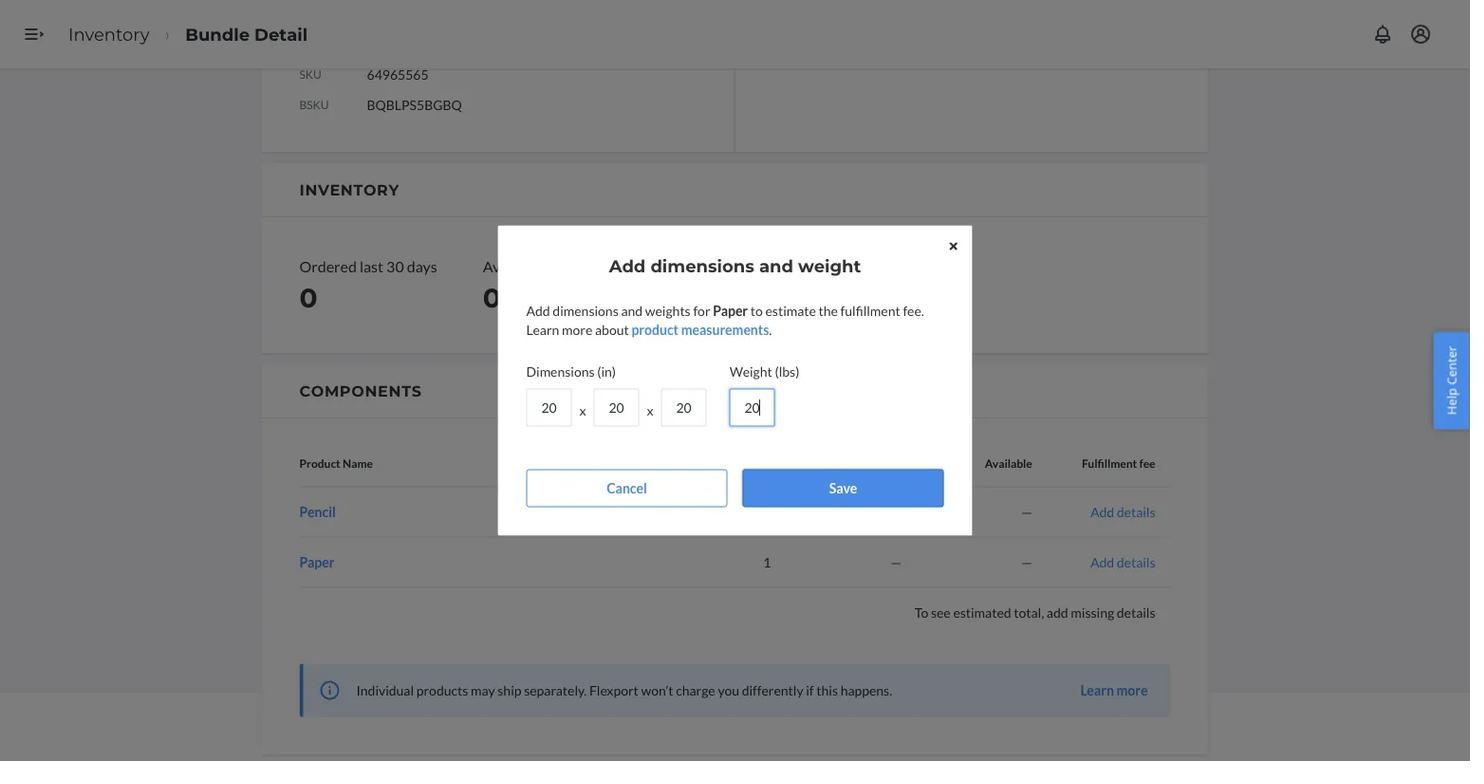 Task type: describe. For each thing, give the bounding box(es) containing it.
to estimate the fulfillment fee. learn more about
[[526, 303, 924, 338]]

estimate
[[765, 303, 816, 319]]

help center button
[[1434, 332, 1470, 429]]

learn
[[526, 322, 559, 338]]

paper
[[713, 303, 748, 319]]

product measurements .
[[632, 322, 772, 338]]

add for add dimensions and weights for paper
[[526, 303, 550, 319]]

product measurements link
[[632, 322, 769, 338]]

measurements
[[681, 322, 769, 338]]

.
[[769, 322, 772, 338]]

dimensions
[[526, 364, 595, 380]]

about
[[595, 322, 629, 338]]

the
[[819, 303, 838, 319]]

L number field
[[526, 389, 572, 427]]

fulfillment
[[841, 303, 900, 319]]

(in)
[[597, 364, 616, 380]]

save button
[[743, 469, 944, 507]]

add for add dimensions and weight
[[609, 256, 646, 277]]

add dimensions and weight dialog
[[498, 225, 972, 536]]

dimensions for add dimensions and weight
[[651, 256, 754, 277]]

dimensions for add dimensions and weights for paper
[[553, 303, 619, 319]]

H number field
[[661, 389, 707, 427]]

cancel button
[[526, 469, 728, 507]]

and for weights
[[621, 303, 643, 319]]

weights
[[645, 303, 691, 319]]

lb number field
[[730, 389, 775, 427]]



Task type: locate. For each thing, give the bounding box(es) containing it.
weight (lbs)
[[730, 364, 800, 380]]

add dimensions and weight
[[609, 256, 861, 277]]

for
[[693, 303, 710, 319]]

add
[[609, 256, 646, 277], [526, 303, 550, 319]]

0 vertical spatial dimensions
[[651, 256, 754, 277]]

dimensions up "more"
[[553, 303, 619, 319]]

and up estimate
[[759, 256, 793, 277]]

to
[[751, 303, 763, 319]]

add up learn
[[526, 303, 550, 319]]

(lbs)
[[775, 364, 800, 380]]

1 x from the left
[[579, 402, 586, 418]]

1 vertical spatial add
[[526, 303, 550, 319]]

1 horizontal spatial dimensions
[[651, 256, 754, 277]]

0 horizontal spatial add
[[526, 303, 550, 319]]

W number field
[[594, 389, 639, 427]]

more
[[562, 322, 593, 338]]

weight
[[798, 256, 861, 277]]

add up add dimensions and weights for paper
[[609, 256, 646, 277]]

1 horizontal spatial x
[[647, 402, 654, 418]]

1 horizontal spatial and
[[759, 256, 793, 277]]

add dimensions and weights for paper
[[526, 303, 748, 319]]

1 vertical spatial dimensions
[[553, 303, 619, 319]]

help
[[1443, 388, 1460, 415]]

1 horizontal spatial add
[[609, 256, 646, 277]]

close image
[[949, 241, 957, 252]]

cancel
[[607, 480, 647, 496]]

x left h number field
[[647, 402, 654, 418]]

save
[[829, 480, 857, 496]]

1 vertical spatial and
[[621, 303, 643, 319]]

weight
[[730, 364, 772, 380]]

help center
[[1443, 346, 1460, 415]]

dimensions
[[651, 256, 754, 277], [553, 303, 619, 319]]

and
[[759, 256, 793, 277], [621, 303, 643, 319]]

0 horizontal spatial and
[[621, 303, 643, 319]]

dimensions up for
[[651, 256, 754, 277]]

dimensions (in)
[[526, 364, 616, 380]]

0 vertical spatial and
[[759, 256, 793, 277]]

x right 'l' number field
[[579, 402, 586, 418]]

0 vertical spatial add
[[609, 256, 646, 277]]

fee.
[[903, 303, 924, 319]]

2 x from the left
[[647, 402, 654, 418]]

product
[[632, 322, 679, 338]]

x
[[579, 402, 586, 418], [647, 402, 654, 418]]

center
[[1443, 346, 1460, 385]]

0 horizontal spatial dimensions
[[553, 303, 619, 319]]

0 horizontal spatial x
[[579, 402, 586, 418]]

and up about in the top of the page
[[621, 303, 643, 319]]

and for weight
[[759, 256, 793, 277]]



Task type: vqa. For each thing, say whether or not it's contained in the screenshot.
Copy
no



